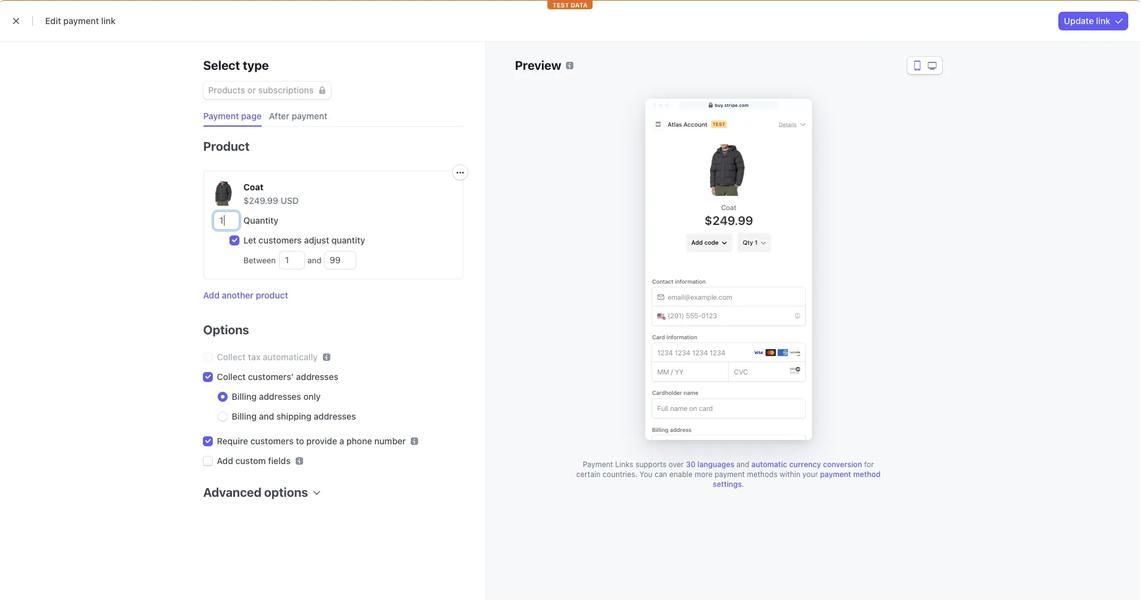 Task type: vqa. For each thing, say whether or not it's contained in the screenshot.
New Business button
no



Task type: locate. For each thing, give the bounding box(es) containing it.
payment for payment page
[[203, 111, 239, 121]]

collect for collect customers' addresses
[[217, 372, 246, 382]]

.
[[742, 480, 744, 489]]

billing
[[232, 392, 257, 402], [232, 411, 257, 422]]

collect tax automatically
[[217, 352, 318, 362]]

let customers adjust quantity
[[243, 235, 365, 246]]

1 horizontal spatial and
[[305, 255, 324, 265]]

buy.stripe.com
[[715, 102, 749, 107]]

2 collect from the top
[[217, 372, 246, 382]]

after payment button
[[264, 106, 335, 127]]

select type
[[203, 58, 269, 72]]

payment inside button
[[203, 111, 239, 121]]

None search field
[[213, 7, 562, 30]]

1 vertical spatial and
[[259, 411, 274, 422]]

customers for let
[[259, 235, 302, 246]]

addresses down collect customers' addresses
[[259, 392, 301, 402]]

automatic
[[751, 460, 787, 469]]

2 horizontal spatial and
[[736, 460, 749, 469]]

settings
[[713, 480, 742, 489]]

products or subscriptions button
[[203, 79, 331, 99]]

collect left tax
[[217, 352, 246, 362]]

add custom fields
[[217, 456, 291, 466]]

payment
[[63, 15, 99, 26], [292, 111, 327, 121], [715, 470, 745, 479], [820, 470, 851, 479]]

billing down customers'
[[232, 392, 257, 402]]

Maximum adjustable quantity number field
[[325, 252, 356, 269]]

customers up minimum adjustable quantity number field
[[259, 235, 302, 246]]

1 horizontal spatial payment
[[583, 460, 613, 469]]

link
[[101, 15, 116, 26], [1096, 15, 1110, 26]]

you
[[640, 470, 652, 479]]

payment link settings tab list
[[198, 106, 463, 127]]

number
[[374, 436, 406, 447]]

add
[[203, 290, 220, 301], [217, 456, 233, 466]]

1 vertical spatial collect
[[217, 372, 246, 382]]

require
[[217, 436, 248, 447]]

and down billing addresses only
[[259, 411, 274, 422]]

and down adjust
[[305, 255, 324, 265]]

0 vertical spatial payment
[[203, 111, 239, 121]]

link right update
[[1096, 15, 1110, 26]]

1 vertical spatial billing
[[232, 411, 257, 422]]

after payment
[[269, 111, 327, 121]]

1 collect from the top
[[217, 352, 246, 362]]

a
[[339, 436, 344, 447]]

customers up fields
[[250, 436, 294, 447]]

payment down conversion
[[820, 470, 851, 479]]

to
[[296, 436, 304, 447]]

payment up settings
[[715, 470, 745, 479]]

collect for collect tax automatically
[[217, 352, 246, 362]]

1 vertical spatial payment
[[583, 460, 613, 469]]

edit
[[45, 15, 61, 26]]

between
[[243, 255, 278, 265]]

collect
[[217, 352, 246, 362], [217, 372, 246, 382]]

customers
[[259, 235, 302, 246], [250, 436, 294, 447]]

0 vertical spatial add
[[203, 290, 220, 301]]

payment right edit
[[63, 15, 99, 26]]

add left another
[[203, 290, 220, 301]]

Quantity number field
[[214, 212, 238, 229]]

payment down products
[[203, 111, 239, 121]]

0 vertical spatial billing
[[232, 392, 257, 402]]

collect left customers'
[[217, 372, 246, 382]]

addresses up 'a' at the bottom left of the page
[[314, 411, 356, 422]]

2 link from the left
[[1096, 15, 1110, 26]]

payment up certain
[[583, 460, 613, 469]]

atlas
[[94, 13, 115, 24]]

and up .
[[736, 460, 749, 469]]

phone
[[346, 436, 372, 447]]

0 vertical spatial customers
[[259, 235, 302, 246]]

payment right after
[[292, 111, 327, 121]]

link inside button
[[1096, 15, 1110, 26]]

type
[[243, 58, 269, 72]]

coat $249.99 usd
[[243, 182, 299, 206]]

conversion
[[823, 460, 862, 469]]

customers for require
[[250, 436, 294, 447]]

add inside button
[[203, 290, 220, 301]]

2 vertical spatial and
[[736, 460, 749, 469]]

0 vertical spatial collect
[[217, 352, 246, 362]]

addresses up only
[[296, 372, 338, 382]]

and
[[305, 255, 324, 265], [259, 411, 274, 422], [736, 460, 749, 469]]

0 horizontal spatial link
[[101, 15, 116, 26]]

atlas account button
[[72, 10, 164, 27]]

only
[[303, 392, 321, 402]]

billing up require
[[232, 411, 257, 422]]

options
[[264, 486, 308, 500]]

addresses
[[296, 372, 338, 382], [259, 392, 301, 402], [314, 411, 356, 422]]

add down require
[[217, 456, 233, 466]]

0 horizontal spatial payment
[[203, 111, 239, 121]]

1 vertical spatial add
[[217, 456, 233, 466]]

billing for billing addresses only
[[232, 392, 257, 402]]

fields
[[268, 456, 291, 466]]

1 horizontal spatial link
[[1096, 15, 1110, 26]]

1 billing from the top
[[232, 392, 257, 402]]

1 vertical spatial customers
[[250, 436, 294, 447]]

1 link from the left
[[101, 15, 116, 26]]

payment
[[203, 111, 239, 121], [583, 460, 613, 469]]

quantity
[[331, 235, 365, 246]]

2 vertical spatial addresses
[[314, 411, 356, 422]]

methods
[[747, 470, 777, 479]]

link left account
[[101, 15, 116, 26]]

countries.
[[603, 470, 637, 479]]

2 billing from the top
[[232, 411, 257, 422]]

svg image
[[456, 169, 464, 177]]



Task type: describe. For each thing, give the bounding box(es) containing it.
edit payment link
[[45, 15, 116, 26]]

billing for billing and shipping addresses
[[232, 411, 257, 422]]

products
[[208, 85, 245, 95]]

currency
[[789, 460, 821, 469]]

automatic currency conversion link
[[751, 460, 862, 469]]

options
[[203, 323, 249, 337]]

tax
[[248, 352, 261, 362]]

add another product button
[[203, 289, 288, 302]]

enable
[[669, 470, 693, 479]]

payment for payment links supports over 30 languages and automatic currency conversion
[[583, 460, 613, 469]]

links
[[615, 460, 633, 469]]

payment inside the payment method settings
[[820, 470, 851, 479]]

your
[[802, 470, 818, 479]]

payment method settings link
[[713, 470, 880, 489]]

preview
[[515, 58, 561, 72]]

over
[[669, 460, 684, 469]]

method
[[853, 470, 880, 479]]

test data
[[552, 38, 588, 46]]

Minimum adjustable quantity number field
[[279, 252, 304, 269]]

supports
[[635, 460, 666, 469]]

let
[[243, 235, 256, 246]]

payment page
[[203, 111, 262, 121]]

advanced options
[[203, 486, 308, 500]]

$249.99
[[243, 195, 278, 206]]

add another product
[[203, 290, 288, 301]]

update link button
[[1059, 12, 1128, 30]]

provide
[[306, 436, 337, 447]]

subscriptions
[[258, 85, 314, 95]]

product
[[203, 139, 250, 153]]

can
[[655, 470, 667, 479]]

add for add another product
[[203, 290, 220, 301]]

more
[[695, 470, 712, 479]]

shipping
[[276, 411, 311, 422]]

payment method settings
[[713, 470, 880, 489]]

payment page tab panel
[[193, 127, 467, 519]]

for
[[864, 460, 874, 469]]

automatically
[[263, 352, 318, 362]]

payment page button
[[198, 106, 269, 127]]

another
[[222, 290, 254, 301]]

payment links supports over 30 languages and automatic currency conversion
[[583, 460, 862, 469]]

or
[[247, 85, 256, 95]]

0 vertical spatial and
[[305, 255, 324, 265]]

test
[[552, 38, 569, 46]]

certain
[[576, 470, 600, 479]]

payment inside after payment 'button'
[[292, 111, 327, 121]]

collect customers' addresses
[[217, 372, 338, 382]]

quantity
[[243, 215, 278, 226]]

1 vertical spatial addresses
[[259, 392, 301, 402]]

data
[[571, 38, 588, 46]]

30 languages link
[[686, 460, 734, 469]]

advanced options button
[[198, 478, 320, 502]]

after
[[269, 111, 289, 121]]

coat
[[243, 182, 263, 192]]

usd
[[281, 195, 299, 206]]

atlas account
[[94, 13, 152, 24]]

product
[[256, 290, 288, 301]]

add for add custom fields
[[217, 456, 233, 466]]

account
[[118, 13, 152, 24]]

billing and shipping addresses
[[232, 411, 356, 422]]

custom
[[235, 456, 266, 466]]

page
[[241, 111, 262, 121]]

within
[[780, 470, 800, 479]]

payment inside for certain countries. you can enable more payment methods within your
[[715, 470, 745, 479]]

products or subscriptions
[[208, 85, 314, 95]]

for certain countries. you can enable more payment methods within your
[[576, 460, 874, 479]]

require customers to provide a phone number
[[217, 436, 406, 447]]

select
[[203, 58, 240, 72]]

update
[[1064, 15, 1094, 26]]

customers'
[[248, 372, 294, 382]]

0 vertical spatial addresses
[[296, 372, 338, 382]]

update link
[[1064, 15, 1110, 26]]

billing addresses only
[[232, 392, 321, 402]]

languages
[[697, 460, 734, 469]]

adjust
[[304, 235, 329, 246]]

30
[[686, 460, 695, 469]]

0 horizontal spatial and
[[259, 411, 274, 422]]

advanced
[[203, 486, 261, 500]]



